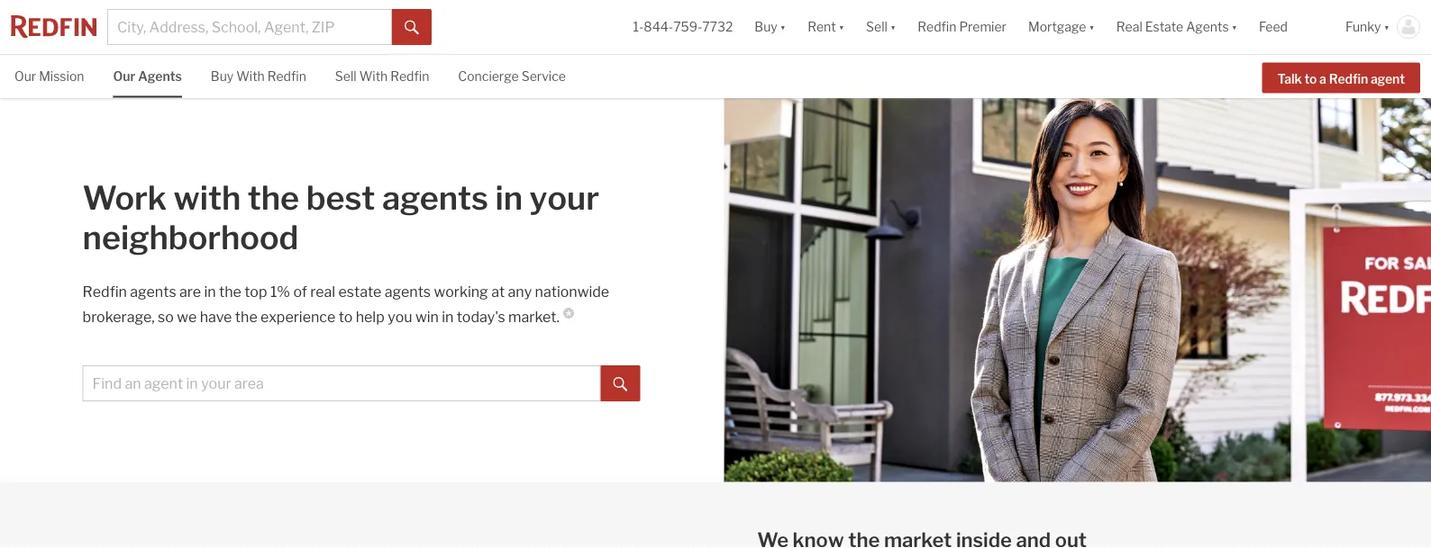 Task type: locate. For each thing, give the bounding box(es) containing it.
service
[[521, 69, 566, 84]]

submit search image
[[613, 377, 627, 392]]

with for buy
[[236, 69, 265, 84]]

concierge service
[[458, 69, 566, 84]]

5 ▾ from the left
[[1232, 19, 1237, 35]]

rent
[[808, 19, 836, 35]]

▾ right rent
[[839, 19, 844, 35]]

our
[[14, 69, 36, 84], [113, 69, 135, 84]]

agents
[[382, 179, 488, 218], [130, 283, 176, 301], [385, 283, 431, 301]]

our agents link
[[113, 55, 182, 96]]

redfin down city, address, school, agent, zip search box
[[267, 69, 306, 84]]

3 ▾ from the left
[[890, 19, 896, 35]]

buy ▾ button
[[755, 0, 786, 54]]

sell
[[866, 19, 888, 35], [335, 69, 357, 84]]

sell right rent ▾
[[866, 19, 888, 35]]

1 our from the left
[[14, 69, 36, 84]]

to inside redfin agents are in the top 1% of real estate agents working at any nationwide brokerage, so we have the experience to help you win in today's market.
[[339, 308, 353, 326]]

1 with from the left
[[236, 69, 265, 84]]

▾ for mortgage ▾
[[1089, 19, 1095, 35]]

help
[[356, 308, 385, 326]]

best
[[306, 179, 375, 218]]

sell inside dropdown button
[[866, 19, 888, 35]]

market.
[[508, 308, 559, 326]]

mortgage ▾
[[1028, 19, 1095, 35]]

0 vertical spatial sell
[[866, 19, 888, 35]]

sell with redfin link
[[335, 55, 429, 96]]

1 horizontal spatial in
[[442, 308, 454, 326]]

are
[[179, 283, 201, 301]]

1 vertical spatial in
[[204, 283, 216, 301]]

redfin left the 'premier'
[[918, 19, 957, 35]]

1 vertical spatial buy
[[211, 69, 234, 84]]

1 horizontal spatial sell
[[866, 19, 888, 35]]

talk to a redfin agent
[[1277, 71, 1405, 86]]

0 vertical spatial buy
[[755, 19, 777, 35]]

to inside 'button'
[[1304, 71, 1317, 86]]

0 horizontal spatial our
[[14, 69, 36, 84]]

0 horizontal spatial to
[[339, 308, 353, 326]]

1 horizontal spatial with
[[359, 69, 388, 84]]

6 ▾ from the left
[[1384, 19, 1390, 35]]

experience
[[261, 308, 335, 326]]

buy with redfin
[[211, 69, 306, 84]]

real
[[310, 283, 335, 301]]

neighborhood
[[83, 218, 299, 258]]

you
[[388, 308, 412, 326]]

work
[[83, 179, 167, 218]]

1 horizontal spatial to
[[1304, 71, 1317, 86]]

1 horizontal spatial our
[[113, 69, 135, 84]]

mortgage
[[1028, 19, 1086, 35]]

with
[[236, 69, 265, 84], [359, 69, 388, 84]]

0 horizontal spatial buy
[[211, 69, 234, 84]]

to left help
[[339, 308, 353, 326]]

to left a
[[1304, 71, 1317, 86]]

buy inside dropdown button
[[755, 19, 777, 35]]

0 vertical spatial agents
[[1186, 19, 1229, 35]]

▾ right rent ▾
[[890, 19, 896, 35]]

with
[[173, 179, 241, 218]]

0 horizontal spatial in
[[204, 283, 216, 301]]

▾ right funky
[[1384, 19, 1390, 35]]

Find an agent in your area search field
[[83, 366, 600, 402]]

2 horizontal spatial in
[[495, 179, 523, 218]]

▾ left rent
[[780, 19, 786, 35]]

to
[[1304, 71, 1317, 86], [339, 308, 353, 326]]

1 vertical spatial agents
[[138, 69, 182, 84]]

our mission
[[14, 69, 84, 84]]

2 vertical spatial in
[[442, 308, 454, 326]]

1 ▾ from the left
[[780, 19, 786, 35]]

the down top
[[235, 308, 257, 326]]

mission
[[39, 69, 84, 84]]

redfin inside talk to a redfin agent 'button'
[[1329, 71, 1368, 86]]

top
[[245, 283, 267, 301]]

rent ▾ button
[[808, 0, 844, 54]]

sell right buy with redfin
[[335, 69, 357, 84]]

the right with
[[248, 179, 299, 218]]

0 horizontal spatial with
[[236, 69, 265, 84]]

our for our mission
[[14, 69, 36, 84]]

▾ right mortgage
[[1089, 19, 1095, 35]]

▾ for buy ▾
[[780, 19, 786, 35]]

2 ▾ from the left
[[839, 19, 844, 35]]

1 horizontal spatial agents
[[1186, 19, 1229, 35]]

in right the are
[[204, 283, 216, 301]]

4 ▾ from the left
[[1089, 19, 1095, 35]]

in
[[495, 179, 523, 218], [204, 283, 216, 301], [442, 308, 454, 326]]

redfin down submit search image
[[390, 69, 429, 84]]

2 vertical spatial the
[[235, 308, 257, 326]]

redfin
[[918, 19, 957, 35], [267, 69, 306, 84], [390, 69, 429, 84], [1329, 71, 1368, 86], [83, 283, 127, 301]]

the left top
[[219, 283, 241, 301]]

0 vertical spatial the
[[248, 179, 299, 218]]

1 vertical spatial sell
[[335, 69, 357, 84]]

1%
[[270, 283, 290, 301]]

redfin up "brokerage,"
[[83, 283, 127, 301]]

in right win
[[442, 308, 454, 326]]

a redfin agent image
[[724, 98, 1431, 482]]

in left your
[[495, 179, 523, 218]]

our left mission
[[14, 69, 36, 84]]

the
[[248, 179, 299, 218], [219, 283, 241, 301], [235, 308, 257, 326]]

redfin right a
[[1329, 71, 1368, 86]]

▾ for funky ▾
[[1384, 19, 1390, 35]]

the inside work with the best agents in your neighborhood
[[248, 179, 299, 218]]

buy down city, address, school, agent, zip search box
[[211, 69, 234, 84]]

work with the best agents in your neighborhood
[[83, 179, 599, 258]]

0 horizontal spatial agents
[[138, 69, 182, 84]]

1 vertical spatial to
[[339, 308, 353, 326]]

▾
[[780, 19, 786, 35], [839, 19, 844, 35], [890, 19, 896, 35], [1089, 19, 1095, 35], [1232, 19, 1237, 35], [1384, 19, 1390, 35]]

buy
[[755, 19, 777, 35], [211, 69, 234, 84]]

agent
[[1371, 71, 1405, 86]]

disclaimer image
[[563, 308, 574, 319]]

0 vertical spatial to
[[1304, 71, 1317, 86]]

0 horizontal spatial sell
[[335, 69, 357, 84]]

in inside work with the best agents in your neighborhood
[[495, 179, 523, 218]]

sell ▾ button
[[855, 0, 907, 54]]

redfin inside redfin agents are in the top 1% of real estate agents working at any nationwide brokerage, so we have the experience to help you win in today's market.
[[83, 283, 127, 301]]

0 vertical spatial in
[[495, 179, 523, 218]]

1 vertical spatial the
[[219, 283, 241, 301]]

any
[[508, 283, 532, 301]]

win
[[415, 308, 439, 326]]

▾ left feed
[[1232, 19, 1237, 35]]

buy right 7732
[[755, 19, 777, 35]]

agents
[[1186, 19, 1229, 35], [138, 69, 182, 84]]

our right mission
[[113, 69, 135, 84]]

feed
[[1259, 19, 1288, 35]]

2 with from the left
[[359, 69, 388, 84]]

1 horizontal spatial buy
[[755, 19, 777, 35]]

have
[[200, 308, 232, 326]]

2 our from the left
[[113, 69, 135, 84]]

agents inside dropdown button
[[1186, 19, 1229, 35]]



Task type: describe. For each thing, give the bounding box(es) containing it.
▾ for rent ▾
[[839, 19, 844, 35]]

feed button
[[1248, 0, 1335, 54]]

759-
[[673, 19, 702, 35]]

concierge
[[458, 69, 519, 84]]

buy for buy ▾
[[755, 19, 777, 35]]

sell ▾
[[866, 19, 896, 35]]

sell ▾ button
[[866, 0, 896, 54]]

of
[[293, 283, 307, 301]]

redfin premier
[[918, 19, 1007, 35]]

▾ for sell ▾
[[890, 19, 896, 35]]

we
[[177, 308, 197, 326]]

estate
[[338, 283, 381, 301]]

844-
[[644, 19, 673, 35]]

redfin inside buy with redfin link
[[267, 69, 306, 84]]

1-844-759-7732 link
[[633, 19, 733, 35]]

our agents
[[113, 69, 182, 84]]

our mission link
[[14, 55, 84, 96]]

1-
[[633, 19, 644, 35]]

submit search image
[[405, 20, 419, 35]]

City, Address, School, Agent, ZIP search field
[[107, 9, 392, 45]]

mortgage ▾ button
[[1028, 0, 1095, 54]]

redfin premier button
[[907, 0, 1017, 54]]

nationwide
[[535, 283, 609, 301]]

talk
[[1277, 71, 1302, 86]]

rent ▾
[[808, 19, 844, 35]]

real
[[1116, 19, 1142, 35]]

our for our agents
[[113, 69, 135, 84]]

brokerage,
[[83, 308, 155, 326]]

talk to a redfin agent button
[[1262, 62, 1420, 93]]

buy ▾
[[755, 19, 786, 35]]

funky
[[1345, 19, 1381, 35]]

7732
[[702, 19, 733, 35]]

a
[[1319, 71, 1326, 86]]

so
[[158, 308, 174, 326]]

sell with redfin
[[335, 69, 429, 84]]

real estate agents ▾
[[1116, 19, 1237, 35]]

rent ▾ button
[[797, 0, 855, 54]]

buy ▾ button
[[744, 0, 797, 54]]

sell for sell with redfin
[[335, 69, 357, 84]]

concierge service link
[[458, 55, 566, 96]]

sell for sell ▾
[[866, 19, 888, 35]]

mortgage ▾ button
[[1017, 0, 1106, 54]]

agents inside work with the best agents in your neighborhood
[[382, 179, 488, 218]]

1-844-759-7732
[[633, 19, 733, 35]]

premier
[[959, 19, 1007, 35]]

today's
[[457, 308, 505, 326]]

redfin inside redfin premier button
[[918, 19, 957, 35]]

buy for buy with redfin
[[211, 69, 234, 84]]

working
[[434, 283, 488, 301]]

funky ▾
[[1345, 19, 1390, 35]]

estate
[[1145, 19, 1183, 35]]

buy with redfin link
[[211, 55, 306, 96]]

real estate agents ▾ link
[[1116, 0, 1237, 54]]

redfin agents are in the top 1% of real estate agents working at any nationwide brokerage, so we have the experience to help you win in today's market.
[[83, 283, 609, 326]]

real estate agents ▾ button
[[1106, 0, 1248, 54]]

your
[[529, 179, 599, 218]]

with for sell
[[359, 69, 388, 84]]

redfin inside sell with redfin link
[[390, 69, 429, 84]]

at
[[491, 283, 505, 301]]



Task type: vqa. For each thing, say whether or not it's contained in the screenshot.
dignity inside the in an atmosphere of dignity and respect, inspiration corporation connects people and creates opportunity through access to social services, job training, housing, and food.
no



